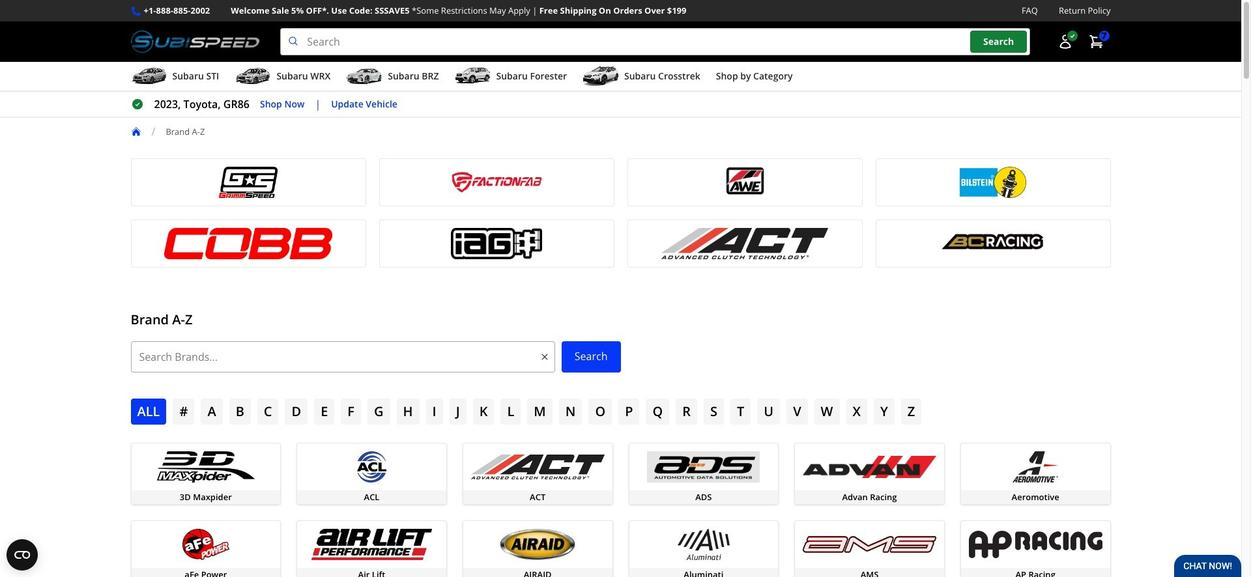 Task type: locate. For each thing, give the bounding box(es) containing it.
awe tuning logo image
[[636, 167, 854, 198]]

aeromotive logo image
[[969, 452, 1102, 483]]

bilstein logo image
[[884, 167, 1102, 198]]

1 vertical spatial act logo image
[[471, 452, 604, 483]]

grimmspeed logo image
[[139, 167, 357, 198]]

button image
[[1057, 34, 1073, 50]]

iag logo image
[[387, 228, 606, 259]]

ams logo image
[[803, 529, 936, 561]]

airaid logo image
[[471, 529, 604, 561]]

0 horizontal spatial act logo image
[[471, 452, 604, 483]]

3d maxpider logo image
[[139, 452, 272, 483]]

Search Brands... field
[[131, 341, 555, 373]]

afe power logo image
[[139, 529, 272, 561]]

1 horizontal spatial act logo image
[[636, 228, 854, 259]]

a subaru sti thumbnail image image
[[131, 67, 167, 86]]

a subaru forester thumbnail image image
[[455, 67, 491, 86]]

a subaru wrx thumbnail image image
[[235, 67, 271, 86]]

acl logo image
[[305, 452, 438, 483]]

act logo image
[[636, 228, 854, 259], [471, 452, 604, 483]]



Task type: vqa. For each thing, say whether or not it's contained in the screenshot.
the bottom WRX
no



Task type: describe. For each thing, give the bounding box(es) containing it.
aluminati logo image
[[637, 529, 770, 561]]

cobb logo image
[[139, 228, 357, 259]]

search input field
[[280, 28, 1030, 55]]

open widget image
[[7, 540, 38, 571]]

ads logo image
[[637, 452, 770, 483]]

air lift logo image
[[305, 529, 438, 561]]

bc racing logo image
[[884, 228, 1102, 259]]

advan racing logo image
[[803, 452, 936, 483]]

home image
[[131, 127, 141, 137]]

subispeed logo image
[[131, 28, 260, 55]]

0 vertical spatial act logo image
[[636, 228, 854, 259]]

a subaru brz thumbnail image image
[[346, 67, 383, 86]]

a subaru crosstrek thumbnail image image
[[583, 67, 619, 86]]

factionfab logo image
[[387, 167, 606, 198]]

clear input image
[[539, 352, 550, 362]]

ap racing logo image
[[969, 529, 1102, 561]]



